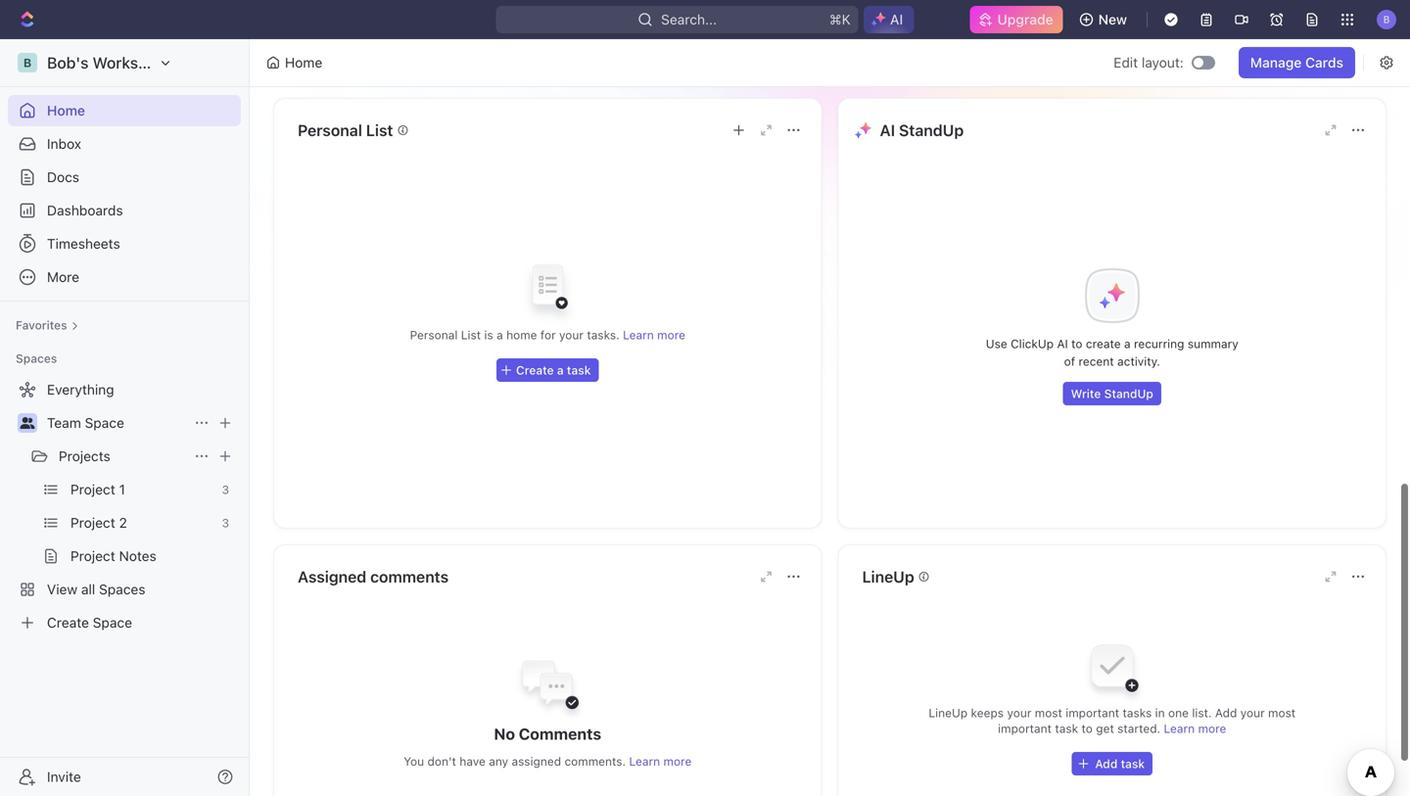 Task type: vqa. For each thing, say whether or not it's contained in the screenshot.
have
yes



Task type: describe. For each thing, give the bounding box(es) containing it.
ai inside use clickup ai to create a recurring summary of recent activity.
[[1057, 337, 1069, 351]]

lineup for lineup
[[863, 568, 915, 586]]

task inside lineup keeps your most important tasks in one list. add your most important task to get started.
[[1055, 722, 1079, 736]]

in
[[1156, 706, 1165, 720]]

project for project 1
[[71, 481, 115, 498]]

dashboards link
[[8, 195, 241, 226]]

assigned
[[512, 755, 561, 768]]

space for team space
[[85, 415, 124, 431]]

list for personal list
[[366, 121, 393, 140]]

cards
[[1306, 54, 1344, 71]]

for
[[541, 328, 556, 342]]

new button
[[1071, 4, 1139, 35]]

add task button
[[1072, 752, 1153, 776]]

project 1
[[71, 481, 125, 498]]

project 1 link
[[71, 474, 214, 505]]

invite
[[47, 769, 81, 785]]

learn more link for lineup
[[1164, 722, 1227, 736]]

projects link
[[59, 441, 186, 472]]

projects
[[59, 448, 110, 464]]

all
[[81, 581, 95, 598]]

keeps
[[971, 706, 1004, 720]]

2 horizontal spatial your
[[1241, 706, 1265, 720]]

lineup for lineup keeps your most important tasks in one list. add your most important task to get started.
[[929, 706, 968, 720]]

add inside lineup keeps your most important tasks in one list. add your most important task to get started.
[[1216, 706, 1238, 720]]

ai standup
[[880, 121, 964, 140]]

timesheets link
[[8, 228, 241, 260]]

b inside dropdown button
[[1384, 14, 1390, 25]]

create a task
[[516, 363, 591, 377]]

1 vertical spatial learn
[[1164, 722, 1195, 736]]

bob's workspace
[[47, 53, 174, 72]]

2 vertical spatial more
[[664, 755, 692, 768]]

bob's workspace, , element
[[18, 53, 37, 72]]

personal list
[[298, 121, 393, 140]]

learn more link for personal list
[[623, 328, 686, 342]]

project 2
[[71, 515, 127, 531]]

1 horizontal spatial home
[[285, 54, 323, 71]]

team space
[[47, 415, 124, 431]]

view
[[47, 581, 78, 598]]

everything
[[47, 382, 114, 398]]

add task
[[1096, 757, 1145, 771]]

comments
[[519, 725, 602, 744]]

3 for 1
[[222, 483, 229, 497]]

task inside create a task button
[[567, 363, 591, 377]]

no
[[494, 725, 515, 744]]

view all spaces link
[[8, 574, 237, 605]]

learn more
[[1164, 722, 1227, 736]]

edit
[[1114, 54, 1138, 71]]

1 most from the left
[[1035, 706, 1063, 720]]

recurring
[[1134, 337, 1185, 351]]

upgrade link
[[970, 6, 1064, 33]]

0 horizontal spatial your
[[559, 328, 584, 342]]

create for create a task
[[516, 363, 554, 377]]

write standup button
[[1063, 382, 1162, 406]]

search...
[[662, 11, 717, 27]]

upgrade
[[998, 11, 1054, 27]]

clickup
[[1011, 337, 1054, 351]]

use clickup ai to create a recurring summary of recent activity.
[[986, 337, 1239, 368]]

create
[[1086, 337, 1121, 351]]

don't
[[428, 755, 456, 768]]

0 vertical spatial important
[[1066, 706, 1120, 720]]

layout:
[[1142, 54, 1184, 71]]

view all spaces
[[47, 581, 145, 598]]

2 most from the left
[[1269, 706, 1296, 720]]

project for project 2
[[71, 515, 115, 531]]

personal list is a home for your tasks. learn more
[[410, 328, 686, 342]]

manage
[[1251, 54, 1302, 71]]

everything link
[[8, 374, 237, 406]]

tasks
[[1123, 706, 1152, 720]]

2 vertical spatial learn
[[629, 755, 660, 768]]

get
[[1096, 722, 1115, 736]]

ai button
[[864, 6, 914, 33]]

one
[[1169, 706, 1189, 720]]

comments.
[[565, 755, 626, 768]]

manage cards
[[1251, 54, 1344, 71]]

list for personal list is a home for your tasks. learn more
[[461, 328, 481, 342]]

summary
[[1188, 337, 1239, 351]]

1
[[119, 481, 125, 498]]

more button
[[8, 262, 241, 293]]

tree inside sidebar navigation
[[8, 374, 241, 639]]

1 vertical spatial more
[[1199, 722, 1227, 736]]

personal for personal list is a home for your tasks. learn more
[[410, 328, 458, 342]]

sidebar navigation
[[0, 39, 254, 796]]

add task button
[[1072, 752, 1153, 776]]



Task type: locate. For each thing, give the bounding box(es) containing it.
dashboards
[[47, 202, 123, 218]]

a inside use clickup ai to create a recurring summary of recent activity.
[[1125, 337, 1131, 351]]

more
[[47, 269, 79, 285]]

0 vertical spatial ai
[[890, 11, 904, 27]]

team
[[47, 415, 81, 431]]

recent
[[1079, 355, 1114, 368]]

project left the '1'
[[71, 481, 115, 498]]

0 vertical spatial add
[[1216, 706, 1238, 720]]

2 project from the top
[[71, 515, 115, 531]]

project 2 link
[[71, 507, 214, 539]]

create down personal list is a home for your tasks. learn more
[[516, 363, 554, 377]]

1 vertical spatial add
[[1096, 757, 1118, 771]]

you
[[404, 755, 424, 768]]

1 horizontal spatial standup
[[1105, 387, 1154, 401]]

1 vertical spatial learn more link
[[1164, 722, 1227, 736]]

home
[[507, 328, 537, 342]]

1 horizontal spatial list
[[461, 328, 481, 342]]

0 horizontal spatial most
[[1035, 706, 1063, 720]]

personal
[[298, 121, 362, 140], [410, 328, 458, 342]]

space down view all spaces link
[[93, 615, 132, 631]]

more right comments.
[[664, 755, 692, 768]]

create inside create a task button
[[516, 363, 554, 377]]

1 vertical spatial to
[[1082, 722, 1093, 736]]

1 vertical spatial ai
[[880, 121, 895, 140]]

0 vertical spatial home
[[285, 54, 323, 71]]

0 vertical spatial task
[[567, 363, 591, 377]]

0 vertical spatial space
[[85, 415, 124, 431]]

notes
[[119, 548, 157, 564]]

list
[[366, 121, 393, 140], [461, 328, 481, 342]]

1 vertical spatial project
[[71, 515, 115, 531]]

2 vertical spatial task
[[1121, 757, 1145, 771]]

important down keeps
[[998, 722, 1052, 736]]

learn right the tasks.
[[623, 328, 654, 342]]

project notes link
[[71, 541, 237, 572]]

1 horizontal spatial important
[[1066, 706, 1120, 720]]

0 vertical spatial create
[[516, 363, 554, 377]]

home up 'inbox'
[[47, 102, 85, 119]]

3
[[222, 483, 229, 497], [222, 516, 229, 530]]

new
[[1099, 11, 1128, 27]]

space down everything link at the left
[[85, 415, 124, 431]]

0 horizontal spatial lineup
[[863, 568, 915, 586]]

0 vertical spatial more
[[657, 328, 686, 342]]

1 vertical spatial b
[[23, 56, 32, 70]]

home link
[[8, 95, 241, 126]]

1 vertical spatial create
[[47, 615, 89, 631]]

use
[[986, 337, 1008, 351]]

0 vertical spatial 3
[[222, 483, 229, 497]]

is
[[484, 328, 493, 342]]

2 vertical spatial project
[[71, 548, 115, 564]]

spaces inside tree
[[99, 581, 145, 598]]

space
[[85, 415, 124, 431], [93, 615, 132, 631]]

0 vertical spatial learn more link
[[623, 328, 686, 342]]

spaces
[[16, 352, 57, 365], [99, 581, 145, 598]]

create for create space
[[47, 615, 89, 631]]

a
[[497, 328, 503, 342], [1125, 337, 1131, 351], [557, 363, 564, 377]]

0 vertical spatial learn
[[623, 328, 654, 342]]

project up view all spaces
[[71, 548, 115, 564]]

ai for ai
[[890, 11, 904, 27]]

learn more link right comments.
[[629, 755, 692, 768]]

personal for personal list
[[298, 121, 362, 140]]

your right for
[[559, 328, 584, 342]]

your right keeps
[[1007, 706, 1032, 720]]

a down personal list is a home for your tasks. learn more
[[557, 363, 564, 377]]

1 horizontal spatial b
[[1384, 14, 1390, 25]]

have
[[460, 755, 486, 768]]

tree containing everything
[[8, 374, 241, 639]]

edit layout:
[[1114, 54, 1184, 71]]

most right list.
[[1269, 706, 1296, 720]]

create down view
[[47, 615, 89, 631]]

standup for write standup
[[1105, 387, 1154, 401]]

more
[[657, 328, 686, 342], [1199, 722, 1227, 736], [664, 755, 692, 768]]

user group image
[[20, 417, 35, 429]]

3 for 2
[[222, 516, 229, 530]]

0 vertical spatial project
[[71, 481, 115, 498]]

learn more link down list.
[[1164, 722, 1227, 736]]

⌘k
[[830, 11, 851, 27]]

ai
[[890, 11, 904, 27], [880, 121, 895, 140], [1057, 337, 1069, 351]]

1 horizontal spatial a
[[557, 363, 564, 377]]

activity.
[[1118, 355, 1161, 368]]

1 vertical spatial important
[[998, 722, 1052, 736]]

1 vertical spatial standup
[[1105, 387, 1154, 401]]

3 project from the top
[[71, 548, 115, 564]]

important up get
[[1066, 706, 1120, 720]]

to inside lineup keeps your most important tasks in one list. add your most important task to get started.
[[1082, 722, 1093, 736]]

2 horizontal spatial a
[[1125, 337, 1131, 351]]

tasks.
[[587, 328, 620, 342]]

team space link
[[47, 408, 186, 439]]

more down list.
[[1199, 722, 1227, 736]]

add right list.
[[1216, 706, 1238, 720]]

project
[[71, 481, 115, 498], [71, 515, 115, 531], [71, 548, 115, 564]]

most
[[1035, 706, 1063, 720], [1269, 706, 1296, 720]]

1 horizontal spatial spaces
[[99, 581, 145, 598]]

b inside navigation
[[23, 56, 32, 70]]

task down the tasks.
[[567, 363, 591, 377]]

list.
[[1193, 706, 1212, 720]]

0 horizontal spatial create
[[47, 615, 89, 631]]

lineup inside lineup keeps your most important tasks in one list. add your most important task to get started.
[[929, 706, 968, 720]]

more right the tasks.
[[657, 328, 686, 342]]

ai inside 'button'
[[890, 11, 904, 27]]

project for project notes
[[71, 548, 115, 564]]

1 horizontal spatial task
[[1055, 722, 1079, 736]]

1 vertical spatial spaces
[[99, 581, 145, 598]]

favorites button
[[8, 313, 87, 337]]

create
[[516, 363, 554, 377], [47, 615, 89, 631]]

most right keeps
[[1035, 706, 1063, 720]]

a inside button
[[557, 363, 564, 377]]

inbox link
[[8, 128, 241, 160]]

inbox
[[47, 136, 81, 152]]

2 vertical spatial ai
[[1057, 337, 1069, 351]]

1 vertical spatial 3
[[222, 516, 229, 530]]

3 right project 1 link
[[222, 483, 229, 497]]

1 project from the top
[[71, 481, 115, 498]]

no comments
[[494, 725, 602, 744]]

comments
[[370, 568, 449, 586]]

0 horizontal spatial add
[[1096, 757, 1118, 771]]

0 horizontal spatial home
[[47, 102, 85, 119]]

1 horizontal spatial create
[[516, 363, 554, 377]]

add
[[1216, 706, 1238, 720], [1096, 757, 1118, 771]]

learn down one
[[1164, 722, 1195, 736]]

ai for ai standup
[[880, 121, 895, 140]]

0 vertical spatial b
[[1384, 14, 1390, 25]]

task left get
[[1055, 722, 1079, 736]]

0 horizontal spatial important
[[998, 722, 1052, 736]]

standup inside the write standup button
[[1105, 387, 1154, 401]]

started.
[[1118, 722, 1161, 736]]

1 horizontal spatial add
[[1216, 706, 1238, 720]]

task down started.
[[1121, 757, 1145, 771]]

1 vertical spatial task
[[1055, 722, 1079, 736]]

1 3 from the top
[[222, 483, 229, 497]]

project left the 2
[[71, 515, 115, 531]]

0 horizontal spatial standup
[[899, 121, 964, 140]]

write standup
[[1071, 387, 1154, 401]]

learn right comments.
[[629, 755, 660, 768]]

your right list.
[[1241, 706, 1265, 720]]

docs
[[47, 169, 79, 185]]

timesheets
[[47, 236, 120, 252]]

0 vertical spatial to
[[1072, 337, 1083, 351]]

0 horizontal spatial task
[[567, 363, 591, 377]]

0 horizontal spatial spaces
[[16, 352, 57, 365]]

to up of
[[1072, 337, 1083, 351]]

of
[[1065, 355, 1076, 368]]

0 vertical spatial standup
[[899, 121, 964, 140]]

1 vertical spatial home
[[47, 102, 85, 119]]

1 horizontal spatial most
[[1269, 706, 1296, 720]]

2 horizontal spatial task
[[1121, 757, 1145, 771]]

home inside sidebar navigation
[[47, 102, 85, 119]]

create inside create space link
[[47, 615, 89, 631]]

1 vertical spatial list
[[461, 328, 481, 342]]

manage cards button
[[1239, 47, 1356, 78]]

task inside add task button
[[1121, 757, 1145, 771]]

a up the activity.
[[1125, 337, 1131, 351]]

0 horizontal spatial a
[[497, 328, 503, 342]]

create a task button
[[497, 359, 599, 382]]

1 horizontal spatial personal
[[410, 328, 458, 342]]

0 horizontal spatial list
[[366, 121, 393, 140]]

create space
[[47, 615, 132, 631]]

0 horizontal spatial personal
[[298, 121, 362, 140]]

1 horizontal spatial lineup
[[929, 706, 968, 720]]

1 vertical spatial space
[[93, 615, 132, 631]]

0 vertical spatial personal
[[298, 121, 362, 140]]

project notes
[[71, 548, 157, 564]]

workspace
[[93, 53, 174, 72]]

to left get
[[1082, 722, 1093, 736]]

1 vertical spatial personal
[[410, 328, 458, 342]]

spaces down favorites
[[16, 352, 57, 365]]

0 vertical spatial list
[[366, 121, 393, 140]]

you don't have any assigned comments. learn more
[[404, 755, 692, 768]]

add inside button
[[1096, 757, 1118, 771]]

1 horizontal spatial your
[[1007, 706, 1032, 720]]

task
[[567, 363, 591, 377], [1055, 722, 1079, 736], [1121, 757, 1145, 771]]

0 vertical spatial lineup
[[863, 568, 915, 586]]

2 3 from the top
[[222, 516, 229, 530]]

assigned
[[298, 568, 367, 586]]

2 vertical spatial learn more link
[[629, 755, 692, 768]]

write
[[1071, 387, 1101, 401]]

to inside use clickup ai to create a recurring summary of recent activity.
[[1072, 337, 1083, 351]]

space for create space
[[93, 615, 132, 631]]

add down get
[[1096, 757, 1118, 771]]

assigned comments
[[298, 568, 449, 586]]

favorites
[[16, 318, 67, 332]]

tree
[[8, 374, 241, 639]]

lineup keeps your most important tasks in one list. add your most important task to get started.
[[929, 706, 1296, 736]]

important
[[1066, 706, 1120, 720], [998, 722, 1052, 736]]

standup for ai standup
[[899, 121, 964, 140]]

bob's
[[47, 53, 89, 72]]

learn more link right the tasks.
[[623, 328, 686, 342]]

3 up project notes link
[[222, 516, 229, 530]]

b button
[[1371, 4, 1403, 35]]

2
[[119, 515, 127, 531]]

standup
[[899, 121, 964, 140], [1105, 387, 1154, 401]]

a right is
[[497, 328, 503, 342]]

1 vertical spatial lineup
[[929, 706, 968, 720]]

0 horizontal spatial b
[[23, 56, 32, 70]]

b
[[1384, 14, 1390, 25], [23, 56, 32, 70]]

any
[[489, 755, 509, 768]]

home up the personal list
[[285, 54, 323, 71]]

0 vertical spatial spaces
[[16, 352, 57, 365]]

spaces up create space link
[[99, 581, 145, 598]]

docs link
[[8, 162, 241, 193]]

create space link
[[8, 607, 237, 639]]



